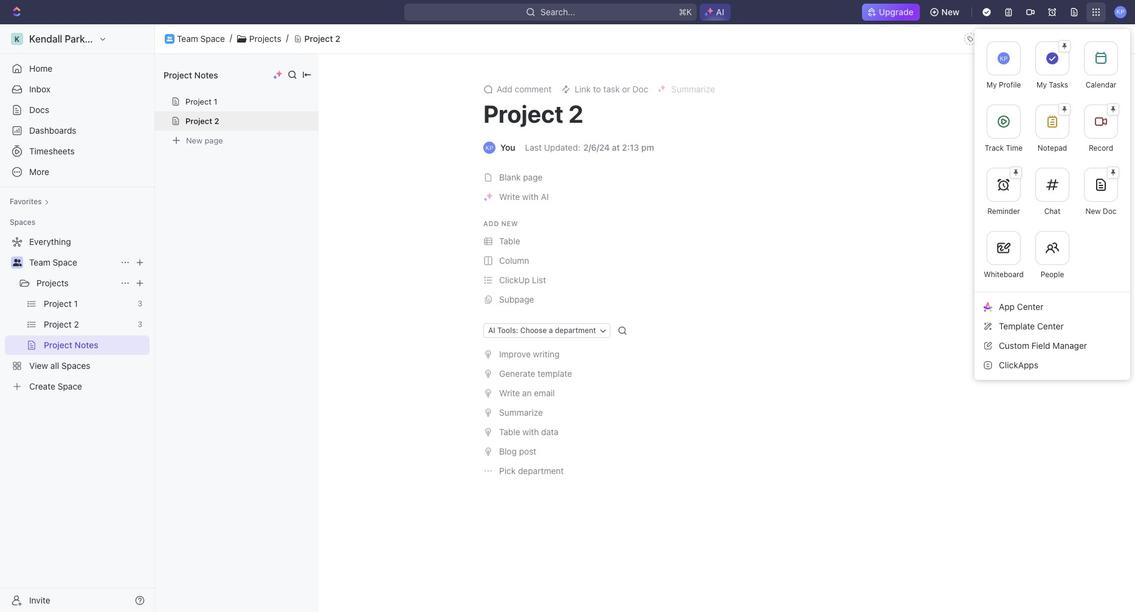 Task type: vqa. For each thing, say whether or not it's contained in the screenshot.
"don't"
no



Task type: locate. For each thing, give the bounding box(es) containing it.
new
[[501, 219, 518, 227]]

0 horizontal spatial new
[[186, 135, 202, 145]]

1 horizontal spatial project 2
[[304, 33, 340, 44]]

0 vertical spatial table
[[499, 236, 520, 246]]

1 vertical spatial team space
[[29, 257, 77, 268]]

1 vertical spatial space
[[53, 257, 77, 268]]

center up template center
[[1017, 302, 1044, 312]]

0 horizontal spatial page
[[205, 135, 223, 145]]

with inside table with data button
[[522, 427, 539, 437]]

team space inside tree
[[29, 257, 77, 268]]

app center
[[999, 302, 1044, 312]]

1 horizontal spatial projects link
[[249, 33, 281, 44]]

1 horizontal spatial projects
[[249, 33, 281, 44]]

0 horizontal spatial user group image
[[12, 259, 22, 266]]

team space link for the user group icon inside the sidebar navigation
[[29, 253, 116, 272]]

0 vertical spatial center
[[1017, 302, 1044, 312]]

blank page
[[499, 172, 543, 182]]

0 horizontal spatial projects link
[[36, 274, 116, 293]]

favorites
[[10, 197, 42, 206]]

add
[[497, 84, 512, 94], [483, 219, 499, 227]]

upgrade link
[[862, 4, 920, 21]]

reminder button
[[979, 161, 1028, 224]]

1 horizontal spatial 2
[[335, 33, 340, 44]]

template
[[538, 368, 572, 379]]

blog post button
[[480, 442, 925, 461]]

0 horizontal spatial space
[[53, 257, 77, 268]]

improve
[[499, 349, 531, 359]]

template center
[[999, 321, 1064, 331]]

1 horizontal spatial space
[[200, 33, 225, 44]]

profile
[[999, 80, 1021, 89]]

1 vertical spatial team
[[29, 257, 50, 268]]

1 horizontal spatial my
[[1037, 80, 1047, 89]]

write an email button
[[480, 384, 925, 403]]

blog
[[499, 446, 517, 457]]

table inside button
[[499, 236, 520, 246]]

projects for projects link corresponding to topmost the user group icon
[[249, 33, 281, 44]]

project
[[304, 33, 333, 44], [164, 70, 192, 80], [185, 97, 212, 106], [483, 99, 564, 128], [185, 116, 212, 126]]

clickapps button
[[979, 356, 1125, 375]]

department
[[518, 466, 564, 476]]

last updated: 2/6/24 at 2:13 pm
[[525, 142, 654, 153]]

new left the doc
[[1086, 207, 1101, 216]]

project 1
[[185, 97, 217, 106]]

blank page button
[[480, 168, 925, 187]]

2 horizontal spatial project 2
[[483, 99, 583, 128]]

with inside write with ai button
[[522, 191, 539, 202]]

my left tasks on the right top of page
[[1037, 80, 1047, 89]]

team inside tree
[[29, 257, 50, 268]]

team space
[[177, 33, 225, 44], [29, 257, 77, 268]]

0 vertical spatial projects
[[249, 33, 281, 44]]

user group image
[[167, 36, 173, 41], [12, 259, 22, 266]]

1 vertical spatial center
[[1037, 321, 1064, 331]]

whiteboard button
[[979, 224, 1028, 287]]

new inside "button"
[[1086, 207, 1101, 216]]

home
[[29, 63, 52, 74]]

0 vertical spatial space
[[200, 33, 225, 44]]

subpage button
[[480, 290, 925, 309]]

projects for projects link for the user group icon inside the sidebar navigation
[[36, 278, 69, 288]]

projects link for the user group icon inside the sidebar navigation
[[36, 274, 116, 293]]

projects
[[249, 33, 281, 44], [36, 278, 69, 288]]

manager
[[1053, 340, 1087, 351]]

team
[[177, 33, 198, 44], [29, 257, 50, 268]]

projects link for topmost the user group icon
[[249, 33, 281, 44]]

2 my from the left
[[1037, 80, 1047, 89]]

clickup
[[499, 275, 530, 285]]

write for write an email
[[499, 388, 520, 398]]

column
[[499, 255, 529, 266]]

0 horizontal spatial team space link
[[29, 253, 116, 272]]

doc
[[1103, 207, 1117, 216]]

add new
[[483, 219, 518, 227]]

table for table with data
[[499, 427, 520, 437]]

project 2
[[304, 33, 340, 44], [483, 99, 583, 128], [185, 116, 219, 126]]

2 write from the top
[[499, 388, 520, 398]]

0 vertical spatial team
[[177, 33, 198, 44]]

1 horizontal spatial team space
[[177, 33, 225, 44]]

2 vertical spatial new
[[1086, 207, 1101, 216]]

sidebar navigation
[[0, 24, 155, 612]]

0 vertical spatial team space link
[[177, 33, 225, 44]]

search...
[[540, 7, 575, 17]]

add for add comment
[[497, 84, 512, 94]]

write
[[499, 191, 520, 202], [499, 388, 520, 398]]

last
[[525, 142, 542, 153]]

team space down spaces
[[29, 257, 77, 268]]

space for projects link for the user group icon inside the sidebar navigation
[[53, 257, 77, 268]]

new inside button
[[942, 7, 959, 17]]

2/6/24
[[583, 142, 610, 153]]

tree
[[5, 232, 150, 396]]

1 horizontal spatial user group image
[[167, 36, 173, 41]]

table with data
[[499, 427, 559, 437]]

1 my from the left
[[987, 80, 997, 89]]

1 vertical spatial write
[[499, 388, 520, 398]]

1 horizontal spatial team space link
[[177, 33, 225, 44]]

table with data button
[[480, 423, 925, 442]]

1 table from the top
[[499, 236, 520, 246]]

table up blog in the left bottom of the page
[[499, 427, 520, 437]]

1 vertical spatial user group image
[[12, 259, 22, 266]]

1 write from the top
[[499, 191, 520, 202]]

write down blank
[[499, 191, 520, 202]]

user group image down spaces
[[12, 259, 22, 266]]

projects inside tree
[[36, 278, 69, 288]]

new down project 1 at the left of the page
[[186, 135, 202, 145]]

2 horizontal spatial new
[[1086, 207, 1101, 216]]

table down new
[[499, 236, 520, 246]]

table button
[[480, 232, 925, 251]]

new for new
[[942, 7, 959, 17]]

improve writing button
[[480, 345, 925, 364]]

1 vertical spatial projects link
[[36, 274, 116, 293]]

0 vertical spatial projects link
[[249, 33, 281, 44]]

with
[[522, 191, 539, 202], [522, 427, 539, 437]]

new right upgrade
[[942, 7, 959, 17]]

0 horizontal spatial my
[[987, 80, 997, 89]]

0 vertical spatial team space
[[177, 33, 225, 44]]

write left an
[[499, 388, 520, 398]]

1 vertical spatial page
[[523, 172, 543, 182]]

page up 'write with ai'
[[523, 172, 543, 182]]

0 horizontal spatial projects
[[36, 278, 69, 288]]

team up project notes
[[177, 33, 198, 44]]

pick department
[[499, 466, 564, 476]]

1 vertical spatial team space link
[[29, 253, 116, 272]]

calendar
[[1086, 80, 1116, 89]]

table inside button
[[499, 427, 520, 437]]

user group image inside sidebar navigation
[[12, 259, 22, 266]]

0 vertical spatial with
[[522, 191, 539, 202]]

my for my profile
[[987, 80, 997, 89]]

1 horizontal spatial team
[[177, 33, 198, 44]]

space
[[200, 33, 225, 44], [53, 257, 77, 268]]

0 horizontal spatial team
[[29, 257, 50, 268]]

center down the app center button
[[1037, 321, 1064, 331]]

page inside 'button'
[[523, 172, 543, 182]]

projects link
[[249, 33, 281, 44], [36, 274, 116, 293]]

space inside sidebar navigation
[[53, 257, 77, 268]]

0 vertical spatial new
[[942, 7, 959, 17]]

2 table from the top
[[499, 427, 520, 437]]

tree inside sidebar navigation
[[5, 232, 150, 396]]

inbox
[[29, 84, 50, 94]]

new doc button
[[1077, 161, 1125, 224]]

my profile
[[987, 80, 1021, 89]]

team down spaces
[[29, 257, 50, 268]]

team space link
[[177, 33, 225, 44], [29, 253, 116, 272]]

my left profile
[[987, 80, 997, 89]]

my inside button
[[1037, 80, 1047, 89]]

1 vertical spatial new
[[186, 135, 202, 145]]

page down 1
[[205, 135, 223, 145]]

0 vertical spatial write
[[499, 191, 520, 202]]

calendar button
[[1077, 34, 1125, 97]]

⌘k
[[679, 7, 692, 17]]

generate template button
[[480, 364, 925, 384]]

1 vertical spatial add
[[483, 219, 499, 227]]

team space link for topmost the user group icon
[[177, 33, 225, 44]]

1 vertical spatial with
[[522, 427, 539, 437]]

user group image up project notes
[[167, 36, 173, 41]]

improve writing
[[499, 349, 560, 359]]

add left new
[[483, 219, 499, 227]]

2
[[335, 33, 340, 44], [569, 99, 583, 128], [214, 116, 219, 126]]

0 horizontal spatial team space
[[29, 257, 77, 268]]

with for table
[[522, 427, 539, 437]]

with left data
[[522, 427, 539, 437]]

add left 'comment'
[[497, 84, 512, 94]]

with left ai
[[522, 191, 539, 202]]

center for app center
[[1017, 302, 1044, 312]]

0 vertical spatial add
[[497, 84, 512, 94]]

column button
[[480, 251, 925, 271]]

my for my tasks
[[1037, 80, 1047, 89]]

add for add new
[[483, 219, 499, 227]]

custom
[[999, 340, 1029, 351]]

notepad
[[1038, 143, 1067, 153]]

tree containing team space
[[5, 232, 150, 396]]

1 horizontal spatial page
[[523, 172, 543, 182]]

write with ai button
[[480, 187, 925, 207]]

page for new page
[[205, 135, 223, 145]]

1 vertical spatial projects
[[36, 278, 69, 288]]

summarize button
[[480, 403, 925, 423]]

data
[[541, 427, 559, 437]]

0 vertical spatial page
[[205, 135, 223, 145]]

team space up notes
[[177, 33, 225, 44]]

write with ai
[[499, 191, 549, 202]]

summarize
[[499, 407, 543, 418]]

1 vertical spatial table
[[499, 427, 520, 437]]

1 horizontal spatial new
[[942, 7, 959, 17]]



Task type: describe. For each thing, give the bounding box(es) containing it.
notes
[[194, 70, 218, 80]]

0 horizontal spatial project 2
[[185, 116, 219, 126]]

record button
[[1077, 97, 1125, 161]]

email
[[534, 388, 555, 398]]

home link
[[5, 59, 150, 78]]

2:13
[[622, 142, 639, 153]]

team for the user group icon inside the sidebar navigation's team space link
[[29, 257, 50, 268]]

custom field manager button
[[979, 336, 1125, 356]]

track time button
[[979, 97, 1028, 161]]

pm
[[641, 142, 654, 153]]

track
[[985, 143, 1004, 153]]

add comment
[[497, 84, 552, 94]]

0 vertical spatial user group image
[[167, 36, 173, 41]]

pick
[[499, 466, 516, 476]]

team space for team space link corresponding to topmost the user group icon
[[177, 33, 225, 44]]

my tasks
[[1037, 80, 1068, 89]]

new page
[[186, 135, 223, 145]]

team for team space link corresponding to topmost the user group icon
[[177, 33, 198, 44]]

write an email
[[499, 388, 555, 398]]

generate
[[499, 368, 535, 379]]

app center button
[[979, 297, 1125, 317]]

new doc
[[1086, 207, 1117, 216]]

favorites button
[[5, 195, 54, 209]]

pick department button
[[480, 461, 925, 481]]

app
[[999, 302, 1015, 312]]

at
[[612, 142, 620, 153]]

new for new doc
[[1086, 207, 1101, 216]]

docs link
[[5, 100, 150, 120]]

my tasks button
[[1028, 34, 1077, 97]]

custom field manager
[[999, 340, 1087, 351]]

notepad button
[[1028, 97, 1077, 161]]

people
[[1041, 270, 1064, 279]]

upgrade
[[879, 7, 914, 17]]

people button
[[1028, 224, 1077, 287]]

blog post
[[499, 446, 536, 457]]

dashboards link
[[5, 121, 150, 140]]

docs
[[29, 105, 49, 115]]

timesheets
[[29, 146, 75, 156]]

ai
[[541, 191, 549, 202]]

field
[[1032, 340, 1050, 351]]

time
[[1006, 143, 1023, 153]]

blank
[[499, 172, 521, 182]]

template
[[999, 321, 1035, 331]]

1
[[214, 97, 217, 106]]

template center button
[[979, 317, 1125, 336]]

list
[[532, 275, 546, 285]]

chat
[[1044, 207, 1060, 216]]

an
[[522, 388, 532, 398]]

writing
[[533, 349, 560, 359]]

updated:
[[544, 142, 580, 153]]

track time
[[985, 143, 1023, 153]]

whiteboard
[[984, 270, 1024, 279]]

table for table
[[499, 236, 520, 246]]

with for write
[[522, 191, 539, 202]]

clickup list
[[499, 275, 546, 285]]

tasks
[[1049, 80, 1068, 89]]

clickup list button
[[480, 271, 925, 290]]

reminder
[[987, 207, 1020, 216]]

2 horizontal spatial 2
[[569, 99, 583, 128]]

share
[[1002, 33, 1026, 44]]

clickapps
[[999, 360, 1038, 370]]

write for write with ai
[[499, 191, 520, 202]]

generate template
[[499, 368, 572, 379]]

center for template center
[[1037, 321, 1064, 331]]

space for projects link corresponding to topmost the user group icon
[[200, 33, 225, 44]]

new button
[[925, 2, 967, 22]]

dashboards
[[29, 125, 76, 136]]

subpage
[[499, 294, 534, 305]]

invite
[[29, 595, 50, 605]]

new for new page
[[186, 135, 202, 145]]

post
[[519, 446, 536, 457]]

team space for the user group icon inside the sidebar navigation's team space link
[[29, 257, 77, 268]]

chat button
[[1028, 161, 1077, 224]]

page for blank page
[[523, 172, 543, 182]]

comment
[[515, 84, 552, 94]]

project notes
[[164, 70, 218, 80]]

0 horizontal spatial 2
[[214, 116, 219, 126]]

kp
[[1000, 55, 1008, 62]]



